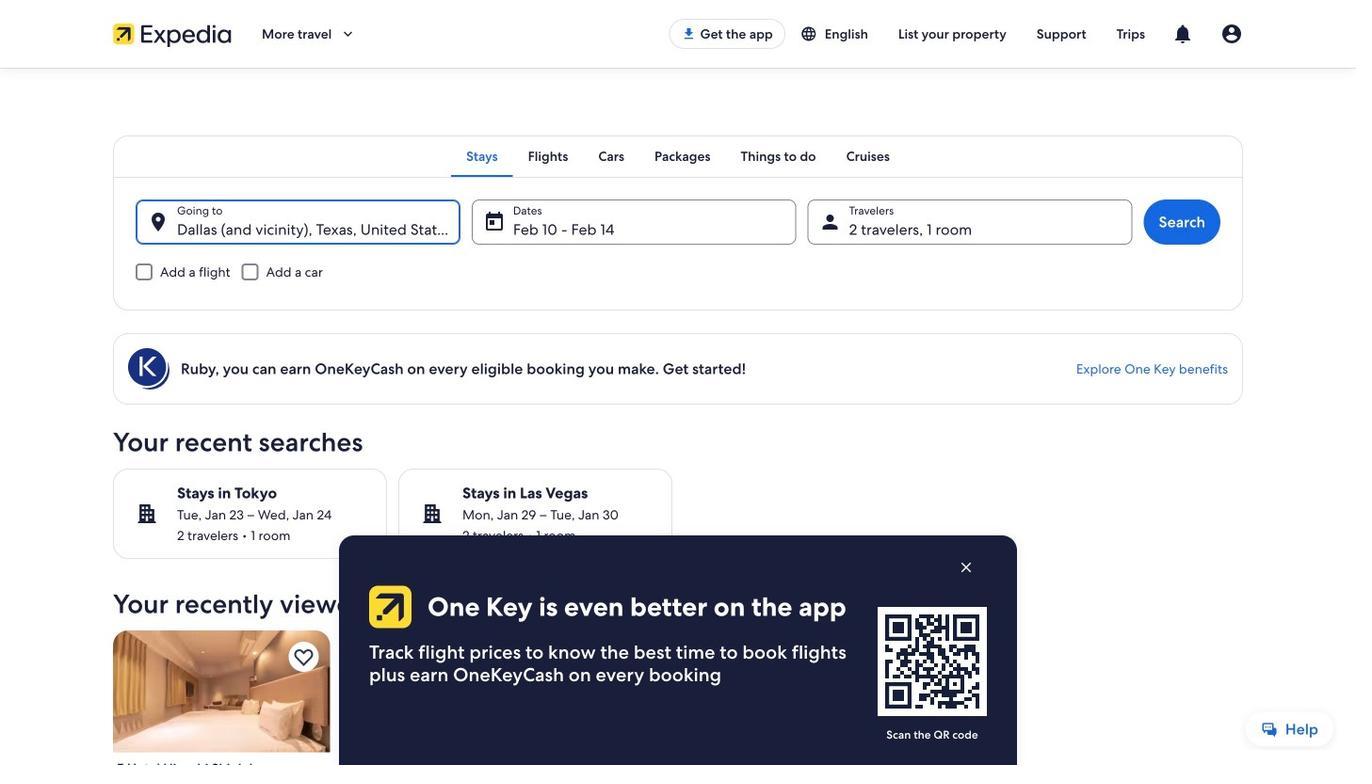 Task type: describe. For each thing, give the bounding box(es) containing it.
expedia logo image
[[113, 21, 232, 47]]

small image
[[800, 25, 825, 42]]

download the app button image
[[682, 26, 697, 41]]

close image
[[958, 560, 975, 577]]



Task type: vqa. For each thing, say whether or not it's contained in the screenshot.
main content
yes



Task type: locate. For each thing, give the bounding box(es) containing it.
qr code image
[[878, 608, 987, 717]]

communication center icon image
[[1172, 23, 1194, 45]]

twin room - non-smoking | down comforters, pillowtop beds, desk, blackout drapes image
[[113, 631, 330, 753]]

stays image
[[421, 503, 444, 526]]

one key blue tier image
[[128, 349, 170, 390]]

Save E Hotel Higashi Shinjuku to a trip checkbox
[[289, 642, 319, 673]]

stays image
[[136, 503, 158, 526]]

more travel image
[[339, 25, 356, 42]]

expedia logo image
[[366, 586, 412, 629]]

tab list
[[113, 136, 1243, 177]]

main content
[[0, 68, 1356, 766]]



